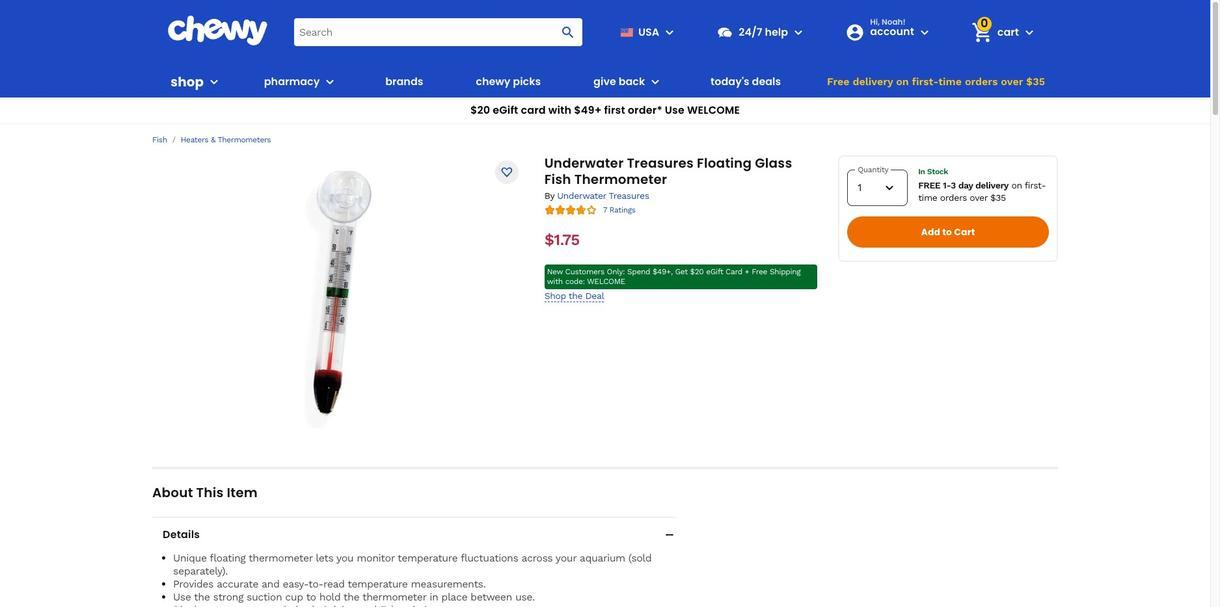 Task type: describe. For each thing, give the bounding box(es) containing it.
cart
[[998, 24, 1019, 39]]

24/7 help link
[[712, 17, 788, 48]]

shop
[[171, 73, 204, 91]]

help menu image
[[791, 24, 807, 40]]

1 horizontal spatial thermometer
[[363, 592, 427, 604]]

0 horizontal spatial fish
[[152, 135, 167, 144]]

item
[[227, 484, 258, 503]]

today's
[[711, 74, 750, 89]]

add to cart button
[[848, 217, 1049, 248]]

thermometer
[[575, 171, 667, 189]]

menu image for shop dropdown button
[[206, 74, 222, 90]]

shop the deal button
[[545, 290, 604, 303]]

1 vertical spatial temperature
[[348, 579, 408, 591]]

customers
[[565, 268, 605, 277]]

usa button
[[615, 17, 678, 48]]

stock
[[928, 168, 949, 177]]

measurements.
[[411, 579, 486, 591]]

give back
[[594, 74, 645, 89]]

suction
[[247, 592, 282, 604]]

easy-
[[283, 579, 309, 591]]

order*
[[628, 103, 663, 118]]

account menu image
[[917, 24, 933, 40]]

shop button
[[171, 66, 222, 98]]

use inside 'link'
[[665, 103, 685, 118]]

pharmacy
[[264, 74, 320, 89]]

over inside 'on first- time orders over $35'
[[970, 192, 988, 203]]

first- inside free delivery on first-time orders over $35 button
[[912, 76, 939, 88]]

on inside 'on first- time orders over $35'
[[1012, 181, 1022, 191]]

to-
[[309, 579, 324, 591]]

$1.75 text field
[[545, 231, 580, 249]]

this
[[196, 484, 224, 503]]

account
[[870, 24, 914, 39]]

add to cart
[[921, 226, 976, 239]]

site banner
[[0, 0, 1211, 124]]

new
[[547, 268, 563, 277]]

code:
[[565, 277, 585, 286]]

add
[[921, 226, 941, 239]]

heaters & thermometers link
[[181, 135, 271, 145]]

to inside unique floating thermometer lets you monitor temperature fluctuations across your aquarium (sold separately). provides accurate and easy-to-read temperature measurements. use the strong suction cup to hold the thermometer in place between use.
[[306, 592, 316, 604]]

thermometers
[[218, 135, 271, 144]]

+
[[745, 268, 750, 277]]

1-
[[943, 181, 951, 191]]

new customers only: spend $49+, get $20 egift card + free shipping with code: welcome shop the deal
[[545, 268, 801, 301]]

separately).
[[173, 566, 228, 578]]

brands
[[385, 74, 423, 89]]

fish link
[[152, 135, 167, 145]]

strong
[[213, 592, 243, 604]]

picks
[[513, 74, 541, 89]]

1 vertical spatial underwater
[[557, 191, 606, 201]]

1 vertical spatial treasures
[[609, 191, 649, 201]]

heaters & thermometers
[[181, 135, 271, 144]]

$20 egift card with $49+ first order* use welcome link
[[0, 98, 1211, 124]]

7
[[603, 206, 607, 215]]

details
[[163, 528, 200, 543]]

first- inside 'on first- time orders over $35'
[[1025, 181, 1046, 191]]

delivery inside button
[[853, 76, 893, 88]]

by
[[545, 191, 555, 201]]

submit search image
[[561, 24, 576, 40]]

hi,
[[870, 16, 880, 27]]

across
[[522, 553, 553, 565]]

time inside button
[[939, 76, 962, 88]]

floating
[[697, 154, 752, 173]]

floating
[[210, 553, 246, 565]]

deals
[[752, 74, 781, 89]]

$35 inside button
[[1027, 76, 1045, 88]]

provides
[[173, 579, 214, 591]]

unique floating thermometer lets you monitor temperature fluctuations across your aquarium (sold separately). provides accurate and easy-to-read temperature measurements. use the strong suction cup to hold the thermometer in place between use.
[[173, 553, 652, 604]]

give back link
[[589, 66, 645, 98]]

free
[[919, 181, 941, 191]]

chewy support image
[[717, 24, 734, 41]]

in
[[919, 168, 925, 177]]

$20 inside 'link'
[[471, 103, 490, 118]]

hold
[[319, 592, 341, 604]]

heaters
[[181, 135, 209, 144]]

1 horizontal spatial the
[[344, 592, 360, 604]]

deal
[[586, 291, 604, 301]]

shipping
[[770, 268, 801, 277]]

brands link
[[380, 66, 429, 98]]

day
[[959, 181, 973, 191]]

today's deals link
[[706, 66, 787, 98]]

with inside new customers only: spend $49+, get $20 egift card + free shipping with code: welcome shop the deal
[[547, 277, 563, 286]]

card
[[521, 103, 546, 118]]

in
[[430, 592, 438, 604]]



Task type: vqa. For each thing, say whether or not it's contained in the screenshot.
'Pharmacy menu' icon
yes



Task type: locate. For each thing, give the bounding box(es) containing it.
&
[[211, 135, 216, 144]]

0 horizontal spatial $35
[[991, 192, 1006, 203]]

$20 egift card with $49+ first order* use welcome
[[471, 103, 740, 118]]

orders inside button
[[965, 76, 998, 88]]

welcome inside 'link'
[[687, 103, 740, 118]]

$20 right get at the right
[[690, 268, 704, 277]]

1 vertical spatial on
[[1012, 181, 1022, 191]]

give back menu image
[[648, 74, 664, 90]]

thermometer left in
[[363, 592, 427, 604]]

1 vertical spatial use
[[173, 592, 191, 604]]

get
[[675, 268, 688, 277]]

card
[[726, 268, 743, 277]]

orders inside 'on first- time orders over $35'
[[941, 192, 967, 203]]

in stock
[[919, 168, 949, 177]]

accurate
[[217, 579, 258, 591]]

to right add
[[943, 226, 952, 239]]

chewy picks link
[[471, 66, 546, 98]]

menu image right shop
[[206, 74, 222, 90]]

use down provides
[[173, 592, 191, 604]]

treasures
[[627, 154, 694, 173], [609, 191, 649, 201]]

0 vertical spatial delivery
[[853, 76, 893, 88]]

0 vertical spatial orders
[[965, 76, 998, 88]]

first-
[[912, 76, 939, 88], [1025, 181, 1046, 191]]

0 vertical spatial treasures
[[627, 154, 694, 173]]

1 horizontal spatial over
[[1001, 76, 1023, 88]]

glass
[[755, 154, 793, 173]]

0 vertical spatial thermometer
[[249, 553, 313, 565]]

$49+
[[574, 103, 602, 118]]

temperature up measurements.
[[398, 553, 458, 565]]

on
[[897, 76, 909, 88], [1012, 181, 1022, 191]]

shop
[[545, 291, 566, 301]]

your
[[556, 553, 577, 565]]

1 vertical spatial first-
[[1025, 181, 1046, 191]]

monitor
[[357, 553, 395, 565]]

aquarium
[[580, 553, 625, 565]]

underwater
[[545, 154, 624, 173], [557, 191, 606, 201]]

the down provides
[[194, 592, 210, 604]]

to down to-
[[306, 592, 316, 604]]

1 horizontal spatial delivery
[[976, 181, 1009, 191]]

the down code:
[[569, 291, 583, 301]]

cart menu image
[[1022, 24, 1038, 40]]

(sold
[[629, 553, 652, 565]]

1 horizontal spatial to
[[943, 226, 952, 239]]

0 vertical spatial egift
[[493, 103, 518, 118]]

$35 down "cart menu" icon
[[1027, 76, 1045, 88]]

menu image
[[662, 24, 678, 40], [206, 74, 222, 90]]

fish up by
[[545, 171, 571, 189]]

time
[[939, 76, 962, 88], [919, 192, 938, 203]]

by underwater treasures
[[545, 191, 649, 201]]

1 horizontal spatial menu image
[[662, 24, 678, 40]]

over inside button
[[1001, 76, 1023, 88]]

about
[[152, 484, 193, 503]]

0 vertical spatial welcome
[[687, 103, 740, 118]]

$20 inside new customers only: spend $49+, get $20 egift card + free shipping with code: welcome shop the deal
[[690, 268, 704, 277]]

1 horizontal spatial free
[[827, 76, 850, 88]]

$49+,
[[653, 268, 673, 277]]

fluctuations
[[461, 553, 518, 565]]

delivery right day
[[976, 181, 1009, 191]]

on first- time orders over $35
[[919, 181, 1046, 203]]

1 vertical spatial thermometer
[[363, 592, 427, 604]]

0 vertical spatial $20
[[471, 103, 490, 118]]

0 horizontal spatial egift
[[493, 103, 518, 118]]

over down cart
[[1001, 76, 1023, 88]]

between
[[471, 592, 512, 604]]

with down new
[[547, 277, 563, 286]]

1 vertical spatial menu image
[[206, 74, 222, 90]]

underwater inside underwater treasures floating glass fish thermometer
[[545, 154, 624, 173]]

welcome down only:
[[587, 277, 625, 286]]

1 horizontal spatial on
[[1012, 181, 1022, 191]]

free
[[827, 76, 850, 88], [752, 268, 768, 277]]

0 vertical spatial to
[[943, 226, 952, 239]]

0 vertical spatial time
[[939, 76, 962, 88]]

1 vertical spatial egift
[[706, 268, 723, 277]]

1 horizontal spatial time
[[939, 76, 962, 88]]

1 horizontal spatial use
[[665, 103, 685, 118]]

0 vertical spatial free
[[827, 76, 850, 88]]

underwater treasures floating glass fish thermometer
[[545, 154, 793, 189]]

1 horizontal spatial egift
[[706, 268, 723, 277]]

read
[[324, 579, 345, 591]]

0 vertical spatial $35
[[1027, 76, 1045, 88]]

pharmacy link
[[259, 66, 320, 98]]

menu image inside usa dropdown button
[[662, 24, 678, 40]]

0 vertical spatial with
[[549, 103, 572, 118]]

treasures down order* at the right top of the page
[[627, 154, 694, 173]]

7 ratings
[[603, 206, 636, 215]]

items image
[[971, 21, 994, 44]]

0 horizontal spatial to
[[306, 592, 316, 604]]

0 horizontal spatial time
[[919, 192, 938, 203]]

7 ratings button
[[603, 205, 636, 215]]

cup
[[285, 592, 303, 604]]

first
[[604, 103, 625, 118]]

with right card
[[549, 103, 572, 118]]

1 horizontal spatial first-
[[1025, 181, 1046, 191]]

0 vertical spatial temperature
[[398, 553, 458, 565]]

24/7 help
[[739, 24, 788, 39]]

free delivery on first-time orders over $35
[[827, 76, 1045, 88]]

1 horizontal spatial welcome
[[687, 103, 740, 118]]

0 vertical spatial menu image
[[662, 24, 678, 40]]

underwater treasures link
[[557, 191, 649, 201]]

1 vertical spatial free
[[752, 268, 768, 277]]

lets
[[316, 553, 334, 565]]

free delivery on first-time orders over $35 button
[[823, 66, 1049, 98]]

3
[[951, 181, 956, 191]]

welcome
[[687, 103, 740, 118], [587, 277, 625, 286]]

0 horizontal spatial menu image
[[206, 74, 222, 90]]

place
[[442, 592, 467, 604]]

egift inside new customers only: spend $49+, get $20 egift card + free shipping with code: welcome shop the deal
[[706, 268, 723, 277]]

delivery
[[853, 76, 893, 88], [976, 181, 1009, 191]]

free inside button
[[827, 76, 850, 88]]

over down day
[[970, 192, 988, 203]]

thermometer up the and
[[249, 553, 313, 565]]

1 vertical spatial with
[[547, 277, 563, 286]]

hi, noah! account
[[870, 16, 914, 39]]

1 vertical spatial over
[[970, 192, 988, 203]]

and
[[262, 579, 280, 591]]

orders down items icon
[[965, 76, 998, 88]]

0
[[981, 15, 989, 31]]

use right order* at the right top of the page
[[665, 103, 685, 118]]

menu image inside shop dropdown button
[[206, 74, 222, 90]]

0 vertical spatial over
[[1001, 76, 1023, 88]]

underwater treasures floating glass fish thermometer slide 1 of 1 image
[[304, 169, 372, 430]]

0 vertical spatial fish
[[152, 135, 167, 144]]

0 vertical spatial underwater
[[545, 154, 624, 173]]

fish left heaters on the top left
[[152, 135, 167, 144]]

back
[[619, 74, 645, 89]]

1 vertical spatial to
[[306, 592, 316, 604]]

chewy picks
[[476, 74, 541, 89]]

usa
[[639, 24, 660, 39]]

free inside new customers only: spend $49+, get $20 egift card + free shipping with code: welcome shop the deal
[[752, 268, 768, 277]]

you
[[337, 553, 354, 565]]

on right day
[[1012, 181, 1022, 191]]

1 horizontal spatial fish
[[545, 171, 571, 189]]

0 horizontal spatial first-
[[912, 76, 939, 88]]

on down account
[[897, 76, 909, 88]]

thermometer
[[249, 553, 313, 565], [363, 592, 427, 604]]

orders down 3 on the right of the page
[[941, 192, 967, 203]]

chewy
[[476, 74, 511, 89]]

1 vertical spatial time
[[919, 192, 938, 203]]

Product search field
[[294, 18, 583, 46]]

0 horizontal spatial welcome
[[587, 277, 625, 286]]

on inside button
[[897, 76, 909, 88]]

1 vertical spatial $20
[[690, 268, 704, 277]]

menu image for usa dropdown button
[[662, 24, 678, 40]]

chewy home image
[[167, 16, 268, 46]]

0 horizontal spatial on
[[897, 76, 909, 88]]

underwater up by underwater treasures
[[545, 154, 624, 173]]

1 horizontal spatial $35
[[1027, 76, 1045, 88]]

the inside new customers only: spend $49+, get $20 egift card + free shipping with code: welcome shop the deal
[[569, 291, 583, 301]]

1 vertical spatial welcome
[[587, 277, 625, 286]]

menu image right usa
[[662, 24, 678, 40]]

0 vertical spatial first-
[[912, 76, 939, 88]]

0 horizontal spatial use
[[173, 592, 191, 604]]

0 horizontal spatial delivery
[[853, 76, 893, 88]]

cart
[[954, 226, 976, 239]]

1 vertical spatial $35
[[991, 192, 1006, 203]]

0 horizontal spatial the
[[194, 592, 210, 604]]

1 vertical spatial delivery
[[976, 181, 1009, 191]]

welcome down today's
[[687, 103, 740, 118]]

$20
[[471, 103, 490, 118], [690, 268, 704, 277]]

temperature
[[398, 553, 458, 565], [348, 579, 408, 591]]

0 vertical spatial use
[[665, 103, 685, 118]]

details image
[[664, 529, 677, 542]]

$35 inside 'on first- time orders over $35'
[[991, 192, 1006, 203]]

to inside button
[[943, 226, 952, 239]]

the right "hold" at bottom
[[344, 592, 360, 604]]

with inside 'link'
[[549, 103, 572, 118]]

only:
[[607, 268, 625, 277]]

2 horizontal spatial the
[[569, 291, 583, 301]]

delivery down account
[[853, 76, 893, 88]]

1 horizontal spatial $20
[[690, 268, 704, 277]]

treasures inside underwater treasures floating glass fish thermometer
[[627, 154, 694, 173]]

$35 down free 1-3 day delivery
[[991, 192, 1006, 203]]

1 vertical spatial fish
[[545, 171, 571, 189]]

about this item
[[152, 484, 258, 503]]

0 horizontal spatial $20
[[471, 103, 490, 118]]

1 vertical spatial orders
[[941, 192, 967, 203]]

egift inside 'link'
[[493, 103, 518, 118]]

unique
[[173, 553, 207, 565]]

time inside 'on first- time orders over $35'
[[919, 192, 938, 203]]

0 horizontal spatial thermometer
[[249, 553, 313, 565]]

underwater up 7
[[557, 191, 606, 201]]

with
[[549, 103, 572, 118], [547, 277, 563, 286]]

pharmacy menu image
[[322, 74, 338, 90]]

help
[[765, 24, 788, 39]]

treasures up ratings
[[609, 191, 649, 201]]

0 vertical spatial on
[[897, 76, 909, 88]]

temperature down monitor
[[348, 579, 408, 591]]

use.
[[516, 592, 535, 604]]

$35
[[1027, 76, 1045, 88], [991, 192, 1006, 203]]

today's deals
[[711, 74, 781, 89]]

welcome inside new customers only: spend $49+, get $20 egift card + free shipping with code: welcome shop the deal
[[587, 277, 625, 286]]

noah!
[[882, 16, 906, 27]]

use inside unique floating thermometer lets you monitor temperature fluctuations across your aquarium (sold separately). provides accurate and easy-to-read temperature measurements. use the strong suction cup to hold the thermometer in place between use.
[[173, 592, 191, 604]]

fish inside underwater treasures floating glass fish thermometer
[[545, 171, 571, 189]]

ratings
[[610, 206, 636, 215]]

0 horizontal spatial over
[[970, 192, 988, 203]]

Search text field
[[294, 18, 583, 46]]

$20 down chewy
[[471, 103, 490, 118]]

0 horizontal spatial free
[[752, 268, 768, 277]]



